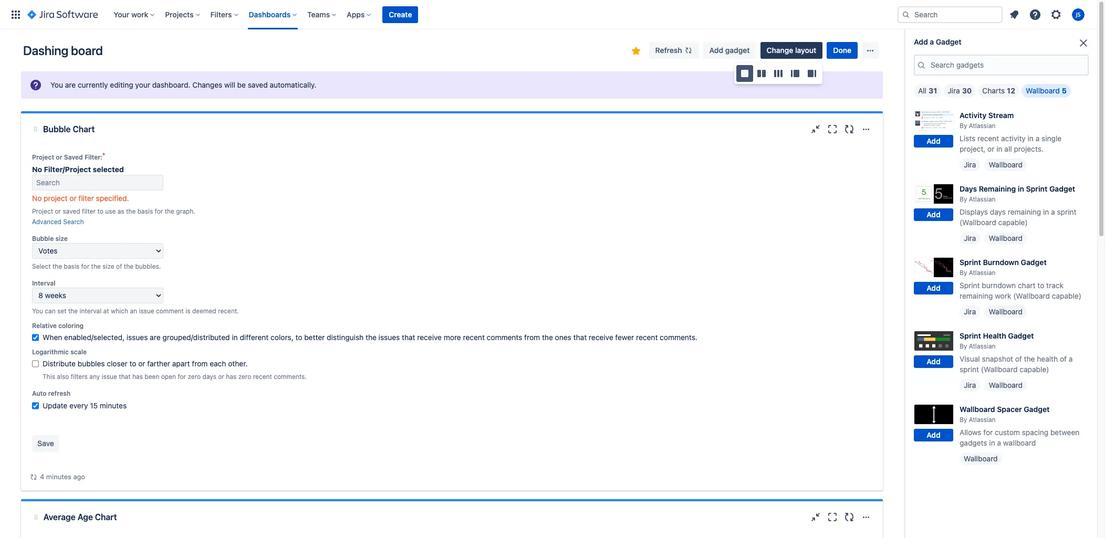 Task type: vqa. For each thing, say whether or not it's contained in the screenshot.
Add button related to Visual snapshot of the health of a sprint (Wallboard capable)
yes



Task type: describe. For each thing, give the bounding box(es) containing it.
as
[[118, 208, 124, 215]]

ago
[[73, 473, 85, 481]]

be
[[237, 80, 246, 89]]

add for sprint burndown gadget
[[927, 284, 941, 293]]

add left 'gadget'
[[710, 46, 724, 55]]

sprint burndown gadget image
[[914, 257, 955, 278]]

gadget inside days remaining in sprint gadget by atlassian displays days remaining in a sprint (wallboard capable)
[[1050, 184, 1076, 193]]

from inside distribute bubbles closer to or farther apart from each other. this also filters any issue that has been open for zero days or has zero recent comments.
[[192, 359, 208, 368]]

teams button
[[304, 6, 341, 23]]

add gadget
[[710, 46, 750, 55]]

bubble chart
[[43, 125, 95, 134]]

projects button
[[162, 6, 204, 23]]

burndown
[[983, 258, 1019, 267]]

between
[[1051, 428, 1080, 437]]

When enabled/selected, issues are grouped/distributed in different colors, to better distinguish the issues that receive more recent comments from the ones that receive fewer recent comments. checkbox
[[32, 333, 39, 343]]

create
[[389, 10, 412, 19]]

gadget
[[725, 46, 750, 55]]

each
[[210, 359, 226, 368]]

at
[[103, 307, 109, 315]]

more actions for bubble chart gadget image
[[860, 123, 873, 136]]

sprint for displays days remaining in a sprint (wallboard capable)
[[1057, 208, 1077, 216]]

wallboard up burndown
[[989, 234, 1023, 243]]

by for sprint health gadget
[[960, 343, 968, 350]]

to inside no project or filter specified. project or saved filter to use as the basis for the graph. advanced search
[[97, 208, 103, 215]]

1 zero from the left
[[188, 373, 201, 381]]

displays
[[960, 208, 988, 216]]

no for no filter/project selected
[[32, 165, 42, 174]]

jira 30
[[948, 86, 972, 95]]

spacing
[[1022, 428, 1049, 437]]

(wallboard for sprint health gadget
[[981, 365, 1018, 374]]

change
[[767, 46, 794, 55]]

12
[[1007, 86, 1016, 95]]

gadget for spacer
[[1024, 405, 1050, 414]]

update every 15 minutes
[[43, 401, 127, 410]]

add button for sprint burndown chart to track remaining work (wallboard capable)
[[914, 282, 954, 295]]

filters
[[211, 10, 232, 19]]

filters
[[71, 373, 88, 381]]

activity
[[960, 111, 987, 120]]

dashing
[[23, 43, 68, 58]]

project
[[44, 194, 68, 203]]

jira for sprint health gadget
[[964, 381, 976, 390]]

right sidebar image
[[806, 67, 819, 80]]

are inside bubble chart region
[[150, 333, 161, 342]]

Auto refresh checkbox
[[32, 401, 39, 411]]

jira for days remaining in sprint gadget
[[964, 234, 976, 243]]

jira for activity stream
[[964, 160, 976, 169]]

remaining
[[979, 184, 1016, 193]]

projects.
[[1014, 144, 1044, 153]]

ones
[[555, 333, 572, 342]]

open
[[161, 373, 176, 381]]

custom
[[995, 428, 1020, 437]]

comments. inside distribute bubbles closer to or farther apart from each other. this also filters any issue that has been open for zero days or has zero recent comments.
[[274, 373, 307, 381]]

for inside wallboard spacer gadget by atlassian allows for custom spacing between gadgets in a wallboard
[[984, 428, 993, 437]]

search image
[[902, 10, 911, 19]]

a inside wallboard spacer gadget by atlassian allows for custom spacing between gadgets in a wallboard
[[998, 439, 1002, 448]]

update
[[43, 401, 67, 410]]

(wallboard inside sprint burndown gadget by atlassian sprint burndown chart to track remaining work (wallboard capable)
[[1014, 292, 1050, 301]]

to inside distribute bubbles closer to or farther apart from each other. this also filters any issue that has been open for zero days or has zero recent comments.
[[130, 359, 136, 368]]

the inside sprint health gadget by atlassian visual snapshot of the health of a sprint (wallboard capable)
[[1024, 355, 1035, 364]]

add for activity stream
[[927, 137, 941, 146]]

0 vertical spatial comments.
[[660, 333, 698, 342]]

other.
[[228, 359, 248, 368]]

activity stream by atlassian lists recent activity in a single project, or in all projects.
[[960, 111, 1062, 153]]

also
[[57, 373, 69, 381]]

gadget for health
[[1008, 332, 1034, 340]]

days remaining in sprint gadget by atlassian displays days remaining in a sprint (wallboard capable)
[[960, 184, 1077, 227]]

age
[[78, 513, 93, 522]]

any
[[89, 373, 100, 381]]

1 issues from the left
[[127, 333, 148, 342]]

the right as
[[126, 208, 136, 215]]

5
[[1062, 86, 1067, 95]]

wallboard up 'spacer' on the right bottom of the page
[[989, 381, 1023, 390]]

1 horizontal spatial saved
[[248, 80, 268, 89]]

allows
[[960, 428, 982, 437]]

maximize bubble chart image
[[826, 123, 839, 136]]

closer
[[107, 359, 128, 368]]

dashing board
[[23, 43, 103, 58]]

1 horizontal spatial of
[[1016, 355, 1022, 364]]

in inside bubble chart region
[[232, 333, 238, 342]]

distinguish
[[327, 333, 364, 342]]

your profile and settings image
[[1072, 8, 1085, 21]]

will
[[224, 80, 235, 89]]

the left graph.
[[165, 208, 174, 215]]

colors,
[[271, 333, 294, 342]]

jira left 30
[[948, 86, 960, 95]]

recent right more
[[463, 333, 485, 342]]

specified.
[[96, 194, 129, 203]]

add for sprint health gadget
[[927, 358, 941, 366]]

when enabled/selected, issues are grouped/distributed in different colors, to better distinguish the issues that receive more recent comments from the ones that receive fewer recent comments.
[[43, 333, 698, 342]]

add button for visual snapshot of the health of a sprint (wallboard capable)
[[914, 356, 954, 369]]

minimize average age chart image
[[810, 511, 822, 524]]

sprint health gadget by atlassian visual snapshot of the health of a sprint (wallboard capable)
[[960, 332, 1073, 374]]

primary element
[[6, 0, 898, 29]]

logarithmic scale
[[32, 348, 87, 356]]

saved
[[64, 153, 83, 161]]

single
[[1042, 134, 1062, 143]]

auto refresh
[[32, 390, 71, 398]]

30
[[962, 86, 972, 95]]

by inside activity stream by atlassian lists recent activity in a single project, or in all projects.
[[960, 122, 968, 130]]

relative coloring
[[32, 322, 84, 330]]

or up the advanced search link
[[55, 208, 61, 215]]

2 horizontal spatial of
[[1060, 355, 1067, 364]]

more actions for average age chart gadget image
[[860, 511, 873, 524]]

a inside sprint health gadget by atlassian visual snapshot of the health of a sprint (wallboard capable)
[[1069, 355, 1073, 364]]

atlassian for burndown
[[969, 269, 996, 277]]

more dashboard actions image
[[864, 44, 877, 57]]

projects
[[165, 10, 194, 19]]

add a gadget
[[914, 37, 962, 46]]

all
[[918, 86, 927, 95]]

project inside no project or filter specified. project or saved filter to use as the basis for the graph. advanced search
[[32, 208, 53, 215]]

selected
[[93, 165, 124, 174]]

grouped/distributed
[[163, 333, 230, 342]]

1 vertical spatial filter
[[82, 208, 96, 215]]

currently
[[78, 80, 108, 89]]

2 has from the left
[[226, 373, 237, 381]]

add button for lists recent activity in a single project, or in all projects.
[[914, 135, 954, 148]]

issue inside distribute bubbles closer to or farther apart from each other. this also filters any issue that has been open for zero days or has zero recent comments.
[[102, 373, 117, 381]]

star dashing board image
[[630, 45, 642, 57]]

gadgets
[[960, 439, 988, 448]]

select
[[32, 263, 51, 271]]

by for wallboard spacer gadget
[[960, 416, 968, 424]]

or left saved
[[56, 153, 62, 161]]

banner containing your work
[[0, 0, 1098, 29]]

coloring
[[58, 322, 84, 330]]

apart
[[172, 359, 190, 368]]

basis inside no project or filter specified. project or saved filter to use as the basis for the graph. advanced search
[[137, 208, 153, 215]]

capable) inside sprint burndown gadget by atlassian sprint burndown chart to track remaining work (wallboard capable)
[[1052, 292, 1082, 301]]

wallboard spacer gadget image
[[914, 405, 955, 425]]

bubble for bubble chart
[[43, 125, 71, 134]]

filters button
[[207, 6, 243, 23]]

snapshot
[[982, 355, 1014, 364]]

refresh button
[[649, 42, 699, 59]]

track
[[1047, 281, 1064, 290]]

this
[[43, 373, 55, 381]]

comment
[[156, 307, 184, 315]]

for inside no project or filter specified. project or saved filter to use as the basis for the graph. advanced search
[[155, 208, 163, 215]]

add for days remaining in sprint gadget
[[927, 210, 941, 219]]

2 horizontal spatial that
[[574, 333, 587, 342]]

atlassian for spacer
[[969, 416, 996, 424]]

work inside sprint burndown gadget by atlassian sprint burndown chart to track remaining work (wallboard capable)
[[995, 292, 1012, 301]]

days inside days remaining in sprint gadget by atlassian displays days remaining in a sprint (wallboard capable)
[[990, 208, 1006, 216]]

1 horizontal spatial size
[[103, 263, 114, 271]]

4 minutes ago
[[40, 473, 85, 481]]

an
[[130, 307, 137, 315]]

0 vertical spatial size
[[55, 235, 68, 243]]

wallboard left '5'
[[1026, 86, 1060, 95]]

0 vertical spatial chart
[[73, 125, 95, 134]]

when
[[43, 333, 62, 342]]

bubble chart region
[[29, 145, 875, 483]]

wallboard down 'gadgets'
[[964, 454, 998, 463]]

chart
[[1018, 281, 1036, 290]]

search
[[63, 218, 84, 226]]

bubble size
[[32, 235, 68, 243]]

the right distinguish
[[366, 333, 377, 342]]

refresh
[[655, 46, 682, 55]]

can
[[45, 307, 56, 315]]

refresh average age chart image
[[843, 511, 856, 524]]

saved inside no project or filter specified. project or saved filter to use as the basis for the graph. advanced search
[[63, 208, 80, 215]]

you for you can set the interval at which an issue comment is deemed recent.
[[32, 307, 43, 315]]

search field inside bubble chart region
[[32, 175, 163, 191]]

refresh bubble chart image
[[843, 123, 856, 136]]

a inside days remaining in sprint gadget by atlassian displays days remaining in a sprint (wallboard capable)
[[1051, 208, 1055, 216]]

recent.
[[218, 307, 239, 315]]

select the basis for the size of the bubbles.
[[32, 263, 161, 271]]

appswitcher icon image
[[9, 8, 22, 21]]

logarithmic
[[32, 348, 69, 356]]



Task type: locate. For each thing, give the bounding box(es) containing it.
0 vertical spatial filter
[[79, 194, 94, 203]]

relative
[[32, 322, 57, 330]]

atlassian down activity
[[969, 122, 996, 130]]

issue right any
[[102, 373, 117, 381]]

capable) down remaining
[[999, 218, 1028, 227]]

jira down displays
[[964, 234, 976, 243]]

by right 'sprint burndown gadget' image
[[960, 269, 968, 277]]

health
[[1037, 355, 1058, 364]]

project,
[[960, 144, 986, 153]]

all 31
[[918, 86, 938, 95]]

recent up project,
[[978, 134, 1000, 143]]

atlassian for health
[[969, 343, 996, 350]]

to left track
[[1038, 281, 1045, 290]]

0 vertical spatial minutes
[[100, 401, 127, 410]]

by inside sprint burndown gadget by atlassian sprint burndown chart to track remaining work (wallboard capable)
[[960, 269, 968, 277]]

days remaining in sprint gadget image
[[914, 184, 955, 205]]

basis
[[137, 208, 153, 215], [64, 263, 79, 271]]

jira down visual
[[964, 381, 976, 390]]

0 vertical spatial saved
[[248, 80, 268, 89]]

3 atlassian from the top
[[969, 269, 996, 277]]

1 vertical spatial no
[[32, 194, 42, 203]]

1 horizontal spatial from
[[524, 333, 540, 342]]

none submit inside bubble chart region
[[32, 436, 59, 452]]

1 vertical spatial capable)
[[1052, 292, 1082, 301]]

visual
[[960, 355, 980, 364]]

settings image
[[1050, 8, 1063, 21]]

receive left fewer
[[589, 333, 613, 342]]

for inside distribute bubbles closer to or farther apart from each other. this also filters any issue that has been open for zero days or has zero recent comments.
[[178, 373, 186, 381]]

capable) inside sprint health gadget by atlassian visual snapshot of the health of a sprint (wallboard capable)
[[1020, 365, 1050, 374]]

bubble down the advanced
[[32, 235, 54, 243]]

or down each at the left of the page
[[218, 373, 224, 381]]

saved up search
[[63, 208, 80, 215]]

by up visual
[[960, 343, 968, 350]]

2 atlassian from the top
[[969, 195, 996, 203]]

wallboard down the "all"
[[989, 160, 1023, 169]]

capable) down track
[[1052, 292, 1082, 301]]

the left bubbles.
[[124, 263, 134, 271]]

1 atlassian from the top
[[969, 122, 996, 130]]

refresh image
[[684, 46, 693, 55]]

work right your
[[131, 10, 148, 19]]

been
[[145, 373, 159, 381]]

graph.
[[176, 208, 195, 215]]

left sidebar image
[[789, 67, 802, 80]]

1 vertical spatial bubble
[[32, 235, 54, 243]]

1 vertical spatial size
[[103, 263, 114, 271]]

days
[[990, 208, 1006, 216], [203, 373, 216, 381]]

jira software image
[[27, 8, 98, 21], [27, 8, 98, 21]]

or left the "all"
[[988, 144, 995, 153]]

capable) inside days remaining in sprint gadget by atlassian displays days remaining in a sprint (wallboard capable)
[[999, 218, 1028, 227]]

(wallboard
[[960, 218, 997, 227], [1014, 292, 1050, 301], [981, 365, 1018, 374]]

of inside bubble chart region
[[116, 263, 122, 271]]

three columns image
[[772, 67, 785, 80]]

0 vertical spatial days
[[990, 208, 1006, 216]]

zero
[[188, 373, 201, 381], [238, 373, 251, 381]]

minimize bubble chart image
[[810, 123, 822, 136]]

dashboards button
[[246, 6, 301, 23]]

that inside distribute bubbles closer to or farther apart from each other. this also filters any issue that has been open for zero days or has zero recent comments.
[[119, 373, 131, 381]]

0 horizontal spatial has
[[132, 373, 143, 381]]

minutes right 4
[[46, 473, 71, 481]]

burndown
[[982, 281, 1016, 290]]

filter left specified.
[[79, 194, 94, 203]]

0 horizontal spatial zero
[[188, 373, 201, 381]]

add down sprint health gadget image
[[927, 358, 941, 366]]

1 horizontal spatial zero
[[238, 373, 251, 381]]

sprint inside sprint health gadget by atlassian visual snapshot of the health of a sprint (wallboard capable)
[[960, 332, 981, 340]]

no inside no project or filter specified. project or saved filter to use as the basis for the graph. advanced search
[[32, 194, 42, 203]]

(wallboard inside sprint health gadget by atlassian visual snapshot of the health of a sprint (wallboard capable)
[[981, 365, 1018, 374]]

minutes
[[100, 401, 127, 410], [46, 473, 71, 481]]

0 horizontal spatial sprint
[[960, 365, 979, 374]]

2 vertical spatial capable)
[[1020, 365, 1050, 374]]

in inside wallboard spacer gadget by atlassian allows for custom spacing between gadgets in a wallboard
[[990, 439, 996, 448]]

atlassian inside wallboard spacer gadget by atlassian allows for custom spacing between gadgets in a wallboard
[[969, 416, 996, 424]]

or up been
[[138, 359, 145, 368]]

gadget right health
[[1008, 332, 1034, 340]]

of right health
[[1060, 355, 1067, 364]]

0 vertical spatial capable)
[[999, 218, 1028, 227]]

1 project from the top
[[32, 153, 54, 161]]

2 by from the top
[[960, 195, 968, 203]]

add button down sprint health gadget image
[[914, 356, 954, 369]]

activity stream image
[[914, 110, 955, 131]]

to left use
[[97, 208, 103, 215]]

issue
[[139, 307, 154, 315], [102, 373, 117, 381]]

chart
[[73, 125, 95, 134], [95, 513, 117, 522]]

0 horizontal spatial of
[[116, 263, 122, 271]]

lists
[[960, 134, 976, 143]]

no left filter/project at the top left of page
[[32, 165, 42, 174]]

no project or filter specified. project or saved filter to use as the basis for the graph. advanced search
[[32, 194, 195, 226]]

close icon image
[[1078, 37, 1090, 49]]

gadget for a
[[936, 37, 962, 46]]

project up filter/project at the top left of page
[[32, 153, 54, 161]]

apps
[[347, 10, 365, 19]]

a
[[930, 37, 934, 46], [1036, 134, 1040, 143], [1051, 208, 1055, 216], [1069, 355, 1073, 364], [998, 439, 1002, 448]]

interval
[[32, 280, 55, 287]]

0 vertical spatial (wallboard
[[960, 218, 997, 227]]

0 horizontal spatial remaining
[[960, 292, 993, 301]]

has
[[132, 373, 143, 381], [226, 373, 237, 381]]

3 add button from the top
[[914, 282, 954, 295]]

remaining inside days remaining in sprint gadget by atlassian displays days remaining in a sprint (wallboard capable)
[[1008, 208, 1042, 216]]

from left each at the left of the page
[[192, 359, 208, 368]]

atlassian down health
[[969, 343, 996, 350]]

0 vertical spatial issue
[[139, 307, 154, 315]]

0 horizontal spatial issue
[[102, 373, 117, 381]]

advanced search link
[[32, 218, 84, 226]]

recent inside distribute bubbles closer to or farther apart from each other. this also filters any issue that has been open for zero days or has zero recent comments.
[[253, 373, 272, 381]]

0 vertical spatial from
[[524, 333, 540, 342]]

add for wallboard spacer gadget
[[927, 431, 941, 440]]

1 horizontal spatial sprint
[[1057, 208, 1077, 216]]

1 has from the left
[[132, 373, 143, 381]]

size left bubbles.
[[103, 263, 114, 271]]

for down 'apart'
[[178, 373, 186, 381]]

sprint inside days remaining in sprint gadget by atlassian displays days remaining in a sprint (wallboard capable)
[[1026, 184, 1048, 193]]

stream
[[989, 111, 1014, 120]]

1 no from the top
[[32, 165, 42, 174]]

1 horizontal spatial comments.
[[660, 333, 698, 342]]

receive
[[417, 333, 442, 342], [589, 333, 613, 342]]

sprint inside sprint health gadget by atlassian visual snapshot of the health of a sprint (wallboard capable)
[[960, 365, 979, 374]]

charts
[[983, 86, 1005, 95]]

gadget up chart
[[1021, 258, 1047, 267]]

0 vertical spatial bubble
[[43, 125, 71, 134]]

change layout button
[[761, 42, 823, 59]]

bubble for bubble size
[[32, 235, 54, 243]]

wallboard inside wallboard spacer gadget by atlassian allows for custom spacing between gadgets in a wallboard
[[960, 405, 996, 414]]

search field down selected
[[32, 175, 163, 191]]

days inside distribute bubbles closer to or farther apart from each other. this also filters any issue that has been open for zero days or has zero recent comments.
[[203, 373, 216, 381]]

you can set the interval at which an issue comment is deemed recent.
[[32, 307, 239, 315]]

2 no from the top
[[32, 194, 42, 203]]

1 vertical spatial search field
[[32, 175, 163, 191]]

0 vertical spatial search field
[[898, 6, 1003, 23]]

for left graph.
[[155, 208, 163, 215]]

the right 'set' at the bottom left of the page
[[68, 307, 78, 315]]

atlassian inside days remaining in sprint gadget by atlassian displays days remaining in a sprint (wallboard capable)
[[969, 195, 996, 203]]

you down dashing board
[[50, 80, 63, 89]]

1 vertical spatial you
[[32, 307, 43, 315]]

filter up search
[[82, 208, 96, 215]]

add down activity stream image
[[927, 137, 941, 146]]

gadget inside sprint health gadget by atlassian visual snapshot of the health of a sprint (wallboard capable)
[[1008, 332, 1034, 340]]

wallboard up health
[[989, 307, 1023, 316]]

the right select
[[53, 263, 62, 271]]

1 horizontal spatial issue
[[139, 307, 154, 315]]

1 horizontal spatial has
[[226, 373, 237, 381]]

1 vertical spatial work
[[995, 292, 1012, 301]]

comments
[[487, 333, 522, 342]]

add
[[914, 37, 928, 46], [710, 46, 724, 55], [927, 137, 941, 146], [927, 210, 941, 219], [927, 284, 941, 293], [927, 358, 941, 366], [927, 431, 941, 440]]

0 horizontal spatial saved
[[63, 208, 80, 215]]

add down 'sprint burndown gadget' image
[[927, 284, 941, 293]]

capable) down health
[[1020, 365, 1050, 374]]

0 horizontal spatial work
[[131, 10, 148, 19]]

5 add button from the top
[[914, 430, 954, 442]]

sprint inside days remaining in sprint gadget by atlassian displays days remaining in a sprint (wallboard capable)
[[1057, 208, 1077, 216]]

is
[[186, 307, 191, 315]]

wallboard up allows
[[960, 405, 996, 414]]

sprint
[[1026, 184, 1048, 193], [960, 258, 981, 267], [960, 281, 980, 290], [960, 332, 981, 340]]

0 horizontal spatial comments.
[[274, 373, 307, 381]]

you left can
[[32, 307, 43, 315]]

zero down 'apart'
[[188, 373, 201, 381]]

1 horizontal spatial work
[[995, 292, 1012, 301]]

has left been
[[132, 373, 143, 381]]

0 horizontal spatial search field
[[32, 175, 163, 191]]

search field inside banner
[[898, 6, 1003, 23]]

atlassian inside activity stream by atlassian lists recent activity in a single project, or in all projects.
[[969, 122, 996, 130]]

of left bubbles.
[[116, 263, 122, 271]]

bubble
[[43, 125, 71, 134], [32, 235, 54, 243]]

basis right as
[[137, 208, 153, 215]]

recent right fewer
[[636, 333, 658, 342]]

enabled/selected,
[[64, 333, 125, 342]]

3 by from the top
[[960, 269, 968, 277]]

gadget up jira 30
[[936, 37, 962, 46]]

1 vertical spatial minutes
[[46, 473, 71, 481]]

0 horizontal spatial issues
[[127, 333, 148, 342]]

add button down days remaining in sprint gadget image
[[914, 209, 954, 221]]

size down the advanced search link
[[55, 235, 68, 243]]

0 vertical spatial project
[[32, 153, 54, 161]]

from right comments
[[524, 333, 540, 342]]

atlassian inside sprint health gadget by atlassian visual snapshot of the health of a sprint (wallboard capable)
[[969, 343, 996, 350]]

all
[[1005, 144, 1012, 153]]

1 vertical spatial saved
[[63, 208, 80, 215]]

1 vertical spatial issue
[[102, 373, 117, 381]]

the left ones
[[542, 333, 553, 342]]

different
[[240, 333, 269, 342]]

by inside wallboard spacer gadget by atlassian allows for custom spacing between gadgets in a wallboard
[[960, 416, 968, 424]]

or right project
[[70, 194, 77, 203]]

gadget up spacing
[[1024, 405, 1050, 414]]

chart right "age"
[[95, 513, 117, 522]]

Distribute bubbles closer to or farther apart from each other. checkbox
[[32, 359, 39, 369]]

atlassian inside sprint burndown gadget by atlassian sprint burndown chart to track remaining work (wallboard capable)
[[969, 269, 996, 277]]

0 vertical spatial you
[[50, 80, 63, 89]]

help image
[[1029, 8, 1042, 21]]

two columns image
[[756, 67, 768, 80]]

1 vertical spatial are
[[150, 333, 161, 342]]

to
[[97, 208, 103, 215], [1038, 281, 1045, 290], [296, 333, 302, 342], [130, 359, 136, 368]]

1 vertical spatial (wallboard
[[1014, 292, 1050, 301]]

add up all
[[914, 37, 928, 46]]

gadget for burndown
[[1021, 258, 1047, 267]]

0 horizontal spatial days
[[203, 373, 216, 381]]

0 horizontal spatial are
[[65, 80, 76, 89]]

1 horizontal spatial days
[[990, 208, 1006, 216]]

by down days
[[960, 195, 968, 203]]

work
[[131, 10, 148, 19], [995, 292, 1012, 301]]

add button down activity stream image
[[914, 135, 954, 148]]

receive left more
[[417, 333, 442, 342]]

project or saved filter:
[[32, 153, 103, 161]]

gadget down single
[[1050, 184, 1076, 193]]

0 horizontal spatial minutes
[[46, 473, 71, 481]]

1 horizontal spatial minutes
[[100, 401, 127, 410]]

5 atlassian from the top
[[969, 416, 996, 424]]

for right allows
[[984, 428, 993, 437]]

0 horizontal spatial from
[[192, 359, 208, 368]]

5 by from the top
[[960, 416, 968, 424]]

that left more
[[402, 333, 415, 342]]

project up the advanced
[[32, 208, 53, 215]]

remaining
[[1008, 208, 1042, 216], [960, 292, 993, 301]]

2 add button from the top
[[914, 209, 954, 221]]

saved right be
[[248, 80, 268, 89]]

bubbles
[[78, 359, 105, 368]]

teams
[[307, 10, 330, 19]]

1 horizontal spatial receive
[[589, 333, 613, 342]]

(wallboard down the snapshot
[[981, 365, 1018, 374]]

1 vertical spatial from
[[192, 359, 208, 368]]

of
[[116, 263, 122, 271], [1016, 355, 1022, 364], [1060, 355, 1067, 364]]

fewer
[[615, 333, 634, 342]]

2 project from the top
[[32, 208, 53, 215]]

4 add button from the top
[[914, 356, 954, 369]]

your
[[114, 10, 129, 19]]

to inside sprint burndown gadget by atlassian sprint burndown chart to track remaining work (wallboard capable)
[[1038, 281, 1045, 290]]

advanced
[[32, 218, 61, 226]]

deemed
[[192, 307, 216, 315]]

1 horizontal spatial remaining
[[1008, 208, 1042, 216]]

that down closer
[[119, 373, 131, 381]]

issue right an
[[139, 307, 154, 315]]

0 vertical spatial sprint
[[1057, 208, 1077, 216]]

capable) for gadget
[[1020, 365, 1050, 374]]

days down each at the left of the page
[[203, 373, 216, 381]]

zero down other. at the left of page
[[238, 373, 251, 381]]

1 horizontal spatial that
[[402, 333, 415, 342]]

you inside bubble chart region
[[32, 307, 43, 315]]

maximize average age chart image
[[826, 511, 839, 524]]

changes
[[193, 80, 222, 89]]

by up lists
[[960, 122, 968, 130]]

to left better
[[296, 333, 302, 342]]

recent
[[978, 134, 1000, 143], [463, 333, 485, 342], [636, 333, 658, 342], [253, 373, 272, 381]]

add button for displays days remaining in a sprint (wallboard capable)
[[914, 209, 954, 221]]

4
[[40, 473, 44, 481]]

issues right distinguish
[[379, 333, 400, 342]]

charts 12
[[983, 86, 1016, 95]]

spacer
[[997, 405, 1022, 414]]

4 atlassian from the top
[[969, 343, 996, 350]]

gadget inside sprint burndown gadget by atlassian sprint burndown chart to track remaining work (wallboard capable)
[[1021, 258, 1047, 267]]

by inside sprint health gadget by atlassian visual snapshot of the health of a sprint (wallboard capable)
[[960, 343, 968, 350]]

that right ones
[[574, 333, 587, 342]]

1 vertical spatial project
[[32, 208, 53, 215]]

(wallboard down displays
[[960, 218, 997, 227]]

add down wallboard spacer gadget image
[[927, 431, 941, 440]]

1 add button from the top
[[914, 135, 954, 148]]

by up allows
[[960, 416, 968, 424]]

for right select
[[81, 263, 89, 271]]

distribute
[[43, 359, 76, 368]]

done link
[[827, 42, 858, 59]]

sprint
[[1057, 208, 1077, 216], [960, 365, 979, 374]]

or inside activity stream by atlassian lists recent activity in a single project, or in all projects.
[[988, 144, 995, 153]]

2 issues from the left
[[379, 333, 400, 342]]

your
[[135, 80, 150, 89]]

atlassian
[[969, 122, 996, 130], [969, 195, 996, 203], [969, 269, 996, 277], [969, 343, 996, 350], [969, 416, 996, 424]]

2 receive from the left
[[589, 333, 613, 342]]

Search field
[[898, 6, 1003, 23], [32, 175, 163, 191]]

atlassian up displays
[[969, 195, 996, 203]]

Search gadgets field
[[928, 56, 1088, 75]]

add button for allows for custom spacing between gadgets in a wallboard
[[914, 430, 954, 442]]

1 horizontal spatial you
[[50, 80, 63, 89]]

sprint health gadget image
[[914, 331, 955, 352]]

1 vertical spatial sprint
[[960, 365, 979, 374]]

no for no project or filter specified. project or saved filter to use as the basis for the graph. advanced search
[[32, 194, 42, 203]]

0 vertical spatial work
[[131, 10, 148, 19]]

add down days remaining in sprint gadget image
[[927, 210, 941, 219]]

0 vertical spatial remaining
[[1008, 208, 1042, 216]]

4 by from the top
[[960, 343, 968, 350]]

0 horizontal spatial that
[[119, 373, 131, 381]]

sprint for visual snapshot of the health of a sprint (wallboard capable)
[[960, 365, 979, 374]]

2 vertical spatial (wallboard
[[981, 365, 1018, 374]]

your work button
[[110, 6, 159, 23]]

jira down project,
[[964, 160, 976, 169]]

1 by from the top
[[960, 122, 968, 130]]

distribute bubbles closer to or farther apart from each other. this also filters any issue that has been open for zero days or has zero recent comments.
[[43, 359, 307, 381]]

0 horizontal spatial receive
[[417, 333, 442, 342]]

comments.
[[660, 333, 698, 342], [274, 373, 307, 381]]

days down remaining
[[990, 208, 1006, 216]]

1 vertical spatial days
[[203, 373, 216, 381]]

0 vertical spatial no
[[32, 165, 42, 174]]

0 horizontal spatial basis
[[64, 263, 79, 271]]

1 vertical spatial comments.
[[274, 373, 307, 381]]

1 horizontal spatial issues
[[379, 333, 400, 342]]

auto
[[32, 390, 47, 398]]

wallboard
[[1003, 439, 1036, 448]]

None submit
[[32, 436, 59, 452]]

0 horizontal spatial you
[[32, 307, 43, 315]]

notifications image
[[1008, 8, 1021, 21]]

of right the snapshot
[[1016, 355, 1022, 364]]

add gadget button
[[703, 42, 756, 59]]

bubble inside region
[[32, 235, 54, 243]]

capable) for in
[[999, 218, 1028, 227]]

1 vertical spatial remaining
[[960, 292, 993, 301]]

set
[[57, 307, 66, 315]]

banner
[[0, 0, 1098, 29]]

search field up add a gadget at right top
[[898, 6, 1003, 23]]

0 horizontal spatial size
[[55, 235, 68, 243]]

0 vertical spatial basis
[[137, 208, 153, 215]]

the
[[126, 208, 136, 215], [165, 208, 174, 215], [53, 263, 62, 271], [91, 263, 101, 271], [124, 263, 134, 271], [68, 307, 78, 315], [366, 333, 377, 342], [542, 333, 553, 342], [1024, 355, 1035, 364]]

1 receive from the left
[[417, 333, 442, 342]]

(wallboard for days remaining in sprint gadget
[[960, 218, 997, 227]]

wallboard 5
[[1026, 86, 1067, 95]]

to right closer
[[130, 359, 136, 368]]

add button down wallboard spacer gadget image
[[914, 430, 954, 442]]

(wallboard inside days remaining in sprint gadget by atlassian displays days remaining in a sprint (wallboard capable)
[[960, 218, 997, 227]]

work inside dropdown button
[[131, 10, 148, 19]]

1 vertical spatial basis
[[64, 263, 79, 271]]

1 vertical spatial chart
[[95, 513, 117, 522]]

recent inside activity stream by atlassian lists recent activity in a single project, or in all projects.
[[978, 134, 1000, 143]]

2 zero from the left
[[238, 373, 251, 381]]

remaining inside sprint burndown gadget by atlassian sprint burndown chart to track remaining work (wallboard capable)
[[960, 292, 993, 301]]

you for you are currently editing your dashboard. changes will be saved automatically.
[[50, 80, 63, 89]]

by for sprint burndown gadget
[[960, 269, 968, 277]]

1 horizontal spatial basis
[[137, 208, 153, 215]]

one column image
[[739, 67, 751, 80]]

jira up visual
[[964, 307, 976, 316]]

an arrow curved in a circular way on the button that refreshes the dashboard image
[[29, 473, 38, 482]]

gadget inside wallboard spacer gadget by atlassian allows for custom spacing between gadgets in a wallboard
[[1024, 405, 1050, 414]]

0 vertical spatial are
[[65, 80, 76, 89]]

more
[[444, 333, 461, 342]]

by inside days remaining in sprint gadget by atlassian displays days remaining in a sprint (wallboard capable)
[[960, 195, 968, 203]]

1 horizontal spatial search field
[[898, 6, 1003, 23]]

atlassian up allows
[[969, 416, 996, 424]]

jira for sprint burndown gadget
[[964, 307, 976, 316]]

create button
[[383, 6, 418, 23]]

remaining down remaining
[[1008, 208, 1042, 216]]

a inside activity stream by atlassian lists recent activity in a single project, or in all projects.
[[1036, 134, 1040, 143]]

1 horizontal spatial are
[[150, 333, 161, 342]]

the up interval
[[91, 263, 101, 271]]



